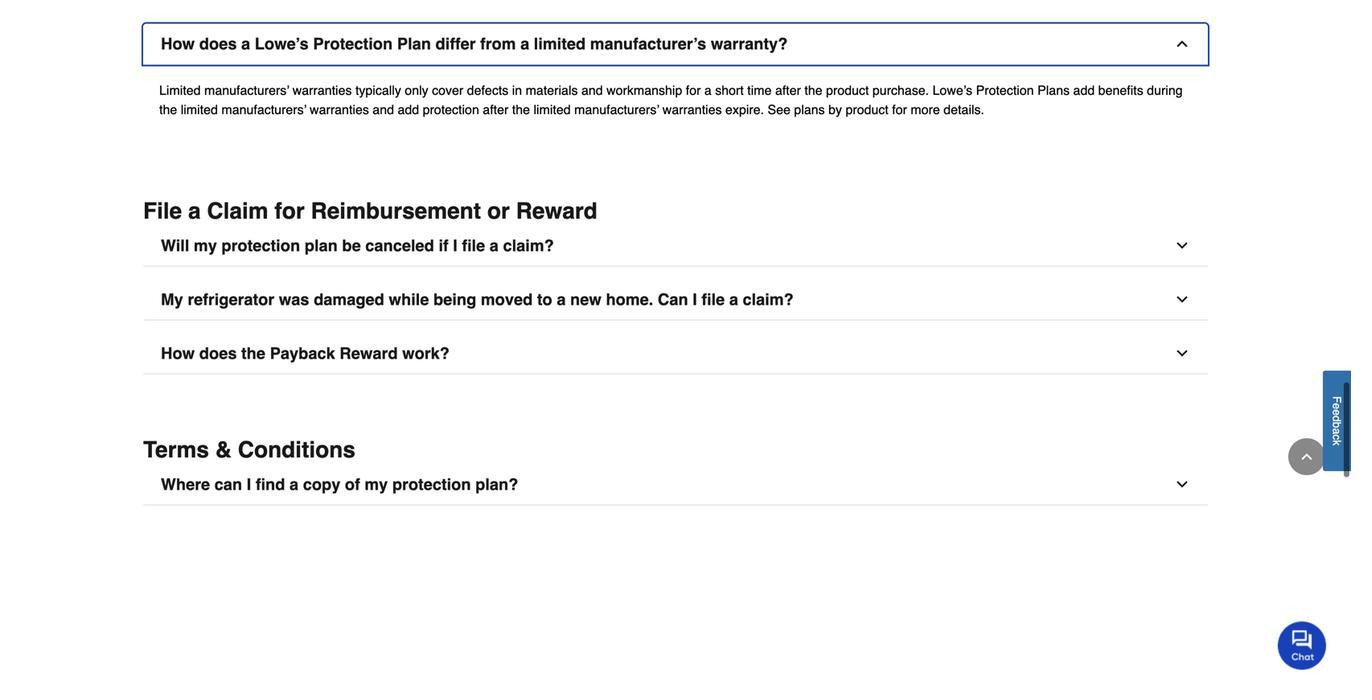 Task type: locate. For each thing, give the bounding box(es) containing it.
i inside my refrigerator was damaged while being moved to a new home. can i file a claim? button
[[693, 290, 698, 309]]

1 vertical spatial claim?
[[743, 290, 794, 309]]

0 vertical spatial reward
[[516, 198, 598, 224]]

terms & conditions
[[143, 437, 356, 463]]

for left short
[[686, 83, 701, 98]]

1 horizontal spatial for
[[686, 83, 701, 98]]

1 horizontal spatial claim?
[[743, 290, 794, 309]]

protection left plan?
[[393, 476, 471, 494]]

f e e d b a c k
[[1331, 397, 1344, 446]]

1 vertical spatial my
[[365, 476, 388, 494]]

chevron up image inside how does a lowe's protection plan differ from a limited manufacturer's warranty? button
[[1175, 36, 1191, 52]]

2 vertical spatial protection
[[393, 476, 471, 494]]

to
[[537, 290, 553, 309]]

can
[[215, 476, 242, 494]]

0 horizontal spatial i
[[247, 476, 251, 494]]

copy
[[303, 476, 341, 494]]

file inside my refrigerator was damaged while being moved to a new home. can i file a claim? button
[[702, 290, 725, 309]]

chevron up image
[[1175, 36, 1191, 52], [1300, 449, 1316, 465]]

reward
[[516, 198, 598, 224], [340, 344, 398, 363]]

if
[[439, 237, 449, 255]]

product
[[826, 83, 869, 98], [846, 102, 889, 117]]

0 horizontal spatial file
[[462, 237, 485, 255]]

0 vertical spatial protection
[[313, 35, 393, 53]]

lowe's inside limited manufacturers' warranties typically only cover defects in materials and workmanship for a short time after the product purchase. lowe's protection plans add benefits during the limited manufacturers' warranties and add protection after the limited manufacturers' warranties expire. see plans by product for more details.
[[933, 83, 973, 98]]

0 horizontal spatial after
[[483, 102, 509, 117]]

1 vertical spatial protection
[[222, 237, 300, 255]]

i
[[453, 237, 458, 255], [693, 290, 698, 309], [247, 476, 251, 494]]

protection up the details.
[[977, 83, 1035, 98]]

does up limited
[[199, 35, 237, 53]]

0 horizontal spatial and
[[373, 102, 394, 117]]

0 vertical spatial my
[[194, 237, 217, 255]]

protection up typically
[[313, 35, 393, 53]]

1 vertical spatial after
[[483, 102, 509, 117]]

chevron down image for new
[[1175, 292, 1191, 308]]

1 vertical spatial protection
[[977, 83, 1035, 98]]

where can i find a copy of my protection plan?
[[161, 476, 519, 494]]

canceled
[[366, 237, 434, 255]]

warranties
[[293, 83, 352, 98], [310, 102, 369, 117], [663, 102, 722, 117]]

1 chevron down image from the top
[[1175, 292, 1191, 308]]

2 vertical spatial chevron down image
[[1175, 477, 1191, 493]]

1 vertical spatial reward
[[340, 344, 398, 363]]

refrigerator
[[188, 290, 275, 309]]

in
[[512, 83, 522, 98]]

how down my
[[161, 344, 195, 363]]

reimbursement
[[311, 198, 481, 224]]

and down typically
[[373, 102, 394, 117]]

more
[[911, 102, 941, 117]]

c
[[1331, 435, 1344, 440]]

defects
[[467, 83, 509, 98]]

0 vertical spatial chevron down image
[[1175, 292, 1191, 308]]

f e e d b a c k button
[[1324, 371, 1352, 472]]

my refrigerator was damaged while being moved to a new home. can i file a claim? button
[[143, 280, 1209, 321]]

add down only
[[398, 102, 419, 117]]

protection down claim
[[222, 237, 300, 255]]

a inside button
[[290, 476, 299, 494]]

1 vertical spatial lowe's
[[933, 83, 973, 98]]

plan?
[[476, 476, 519, 494]]

being
[[434, 290, 477, 309]]

0 vertical spatial lowe's
[[255, 35, 309, 53]]

lowe's
[[255, 35, 309, 53], [933, 83, 973, 98]]

product right by on the right top
[[846, 102, 889, 117]]

product up by on the right top
[[826, 83, 869, 98]]

warranties down short
[[663, 102, 722, 117]]

plans
[[1038, 83, 1070, 98]]

after up see
[[776, 83, 801, 98]]

protection inside button
[[313, 35, 393, 53]]

new
[[571, 290, 602, 309]]

b
[[1331, 422, 1344, 429]]

2 chevron down image from the top
[[1175, 346, 1191, 362]]

limited inside button
[[534, 35, 586, 53]]

3 chevron down image from the top
[[1175, 477, 1191, 493]]

chevron down image
[[1175, 292, 1191, 308], [1175, 346, 1191, 362], [1175, 477, 1191, 493]]

i inside will my protection plan be canceled if i file a claim? button
[[453, 237, 458, 255]]

file right if on the left top
[[462, 237, 485, 255]]

0 horizontal spatial claim?
[[503, 237, 554, 255]]

differ
[[436, 35, 476, 53]]

protection inside will my protection plan be canceled if i file a claim? button
[[222, 237, 300, 255]]

chevron down image inside my refrigerator was damaged while being moved to a new home. can i file a claim? button
[[1175, 292, 1191, 308]]

moved
[[481, 290, 533, 309]]

1 vertical spatial and
[[373, 102, 394, 117]]

e up b
[[1331, 410, 1344, 416]]

limited down materials
[[534, 102, 571, 117]]

2 horizontal spatial i
[[693, 290, 698, 309]]

0 horizontal spatial add
[[398, 102, 419, 117]]

can
[[658, 290, 689, 309]]

how does a lowe's protection plan differ from a limited manufacturer's warranty? button
[[143, 24, 1209, 65]]

1 does from the top
[[199, 35, 237, 53]]

plan
[[397, 35, 431, 53]]

0 vertical spatial after
[[776, 83, 801, 98]]

scroll to top element
[[1289, 439, 1326, 476]]

chat invite button image
[[1279, 621, 1328, 670]]

2 horizontal spatial for
[[893, 102, 908, 117]]

1 vertical spatial chevron down image
[[1175, 346, 1191, 362]]

chevron down image inside where can i find a copy of my protection plan? button
[[1175, 477, 1191, 493]]

1 horizontal spatial protection
[[977, 83, 1035, 98]]

1 horizontal spatial chevron up image
[[1300, 449, 1316, 465]]

file
[[462, 237, 485, 255], [702, 290, 725, 309]]

limited
[[534, 35, 586, 53], [181, 102, 218, 117], [534, 102, 571, 117]]

i right if on the left top
[[453, 237, 458, 255]]

for down the purchase.
[[893, 102, 908, 117]]

1 vertical spatial i
[[693, 290, 698, 309]]

how for how does the payback reward work?
[[161, 344, 195, 363]]

does down the "refrigerator"
[[199, 344, 237, 363]]

for up the plan
[[275, 198, 305, 224]]

add right plans
[[1074, 83, 1095, 98]]

reward left work?
[[340, 344, 398, 363]]

0 vertical spatial how
[[161, 35, 195, 53]]

0 vertical spatial file
[[462, 237, 485, 255]]

0 vertical spatial product
[[826, 83, 869, 98]]

0 horizontal spatial my
[[194, 237, 217, 255]]

after
[[776, 83, 801, 98], [483, 102, 509, 117]]

my right 'of'
[[365, 476, 388, 494]]

for
[[686, 83, 701, 98], [893, 102, 908, 117], [275, 198, 305, 224]]

0 vertical spatial i
[[453, 237, 458, 255]]

does
[[199, 35, 237, 53], [199, 344, 237, 363]]

1 vertical spatial how
[[161, 344, 195, 363]]

protection
[[313, 35, 393, 53], [977, 83, 1035, 98]]

during
[[1148, 83, 1183, 98]]

i right 'can'
[[693, 290, 698, 309]]

2 does from the top
[[199, 344, 237, 363]]

0 vertical spatial chevron up image
[[1175, 36, 1191, 52]]

or
[[488, 198, 510, 224]]

e up d
[[1331, 404, 1344, 410]]

2 how from the top
[[161, 344, 195, 363]]

how
[[161, 35, 195, 53], [161, 344, 195, 363]]

after down defects
[[483, 102, 509, 117]]

2 vertical spatial for
[[275, 198, 305, 224]]

1 e from the top
[[1331, 404, 1344, 410]]

my refrigerator was damaged while being moved to a new home. can i file a claim?
[[161, 290, 794, 309]]

1 horizontal spatial add
[[1074, 83, 1095, 98]]

my right will
[[194, 237, 217, 255]]

0 vertical spatial protection
[[423, 102, 479, 117]]

0 horizontal spatial chevron up image
[[1175, 36, 1191, 52]]

f
[[1331, 397, 1344, 404]]

limited up materials
[[534, 35, 586, 53]]

manufacturers'
[[204, 83, 289, 98], [222, 102, 307, 117], [575, 102, 660, 117]]

file right 'can'
[[702, 290, 725, 309]]

0 vertical spatial claim?
[[503, 237, 554, 255]]

be
[[342, 237, 361, 255]]

materials
[[526, 83, 578, 98]]

2 vertical spatial i
[[247, 476, 251, 494]]

short
[[716, 83, 744, 98]]

the left payback on the bottom left of the page
[[241, 344, 266, 363]]

workmanship
[[607, 83, 683, 98]]

e
[[1331, 404, 1344, 410], [1331, 410, 1344, 416]]

1 horizontal spatial and
[[582, 83, 603, 98]]

0 horizontal spatial for
[[275, 198, 305, 224]]

0 horizontal spatial reward
[[340, 344, 398, 363]]

and
[[582, 83, 603, 98], [373, 102, 394, 117]]

1 vertical spatial add
[[398, 102, 419, 117]]

protection
[[423, 102, 479, 117], [222, 237, 300, 255], [393, 476, 471, 494]]

1 horizontal spatial lowe's
[[933, 83, 973, 98]]

1 horizontal spatial file
[[702, 290, 725, 309]]

1 horizontal spatial i
[[453, 237, 458, 255]]

i right the can
[[247, 476, 251, 494]]

and right materials
[[582, 83, 603, 98]]

protection down cover
[[423, 102, 479, 117]]

reward right or at the left top of page
[[516, 198, 598, 224]]

how up limited
[[161, 35, 195, 53]]

1 vertical spatial chevron up image
[[1300, 449, 1316, 465]]

1 how from the top
[[161, 35, 195, 53]]

the inside button
[[241, 344, 266, 363]]

1 vertical spatial does
[[199, 344, 237, 363]]

add
[[1074, 83, 1095, 98], [398, 102, 419, 117]]

how does the payback reward work?
[[161, 344, 450, 363]]

0 horizontal spatial lowe's
[[255, 35, 309, 53]]

a
[[241, 35, 250, 53], [521, 35, 530, 53], [705, 83, 712, 98], [188, 198, 201, 224], [490, 237, 499, 255], [557, 290, 566, 309], [730, 290, 739, 309], [1331, 429, 1344, 435], [290, 476, 299, 494]]

limited
[[159, 83, 201, 98]]

my
[[194, 237, 217, 255], [365, 476, 388, 494]]

chevron down image for plan?
[[1175, 477, 1191, 493]]

1 horizontal spatial my
[[365, 476, 388, 494]]

protection inside where can i find a copy of my protection plan? button
[[393, 476, 471, 494]]

0 horizontal spatial protection
[[313, 35, 393, 53]]

0 vertical spatial does
[[199, 35, 237, 53]]

only
[[405, 83, 429, 98]]

the
[[805, 83, 823, 98], [159, 102, 177, 117], [512, 102, 530, 117], [241, 344, 266, 363]]

lowe's inside button
[[255, 35, 309, 53]]

1 vertical spatial for
[[893, 102, 908, 117]]

1 vertical spatial file
[[702, 290, 725, 309]]

my
[[161, 290, 183, 309]]

claim?
[[503, 237, 554, 255], [743, 290, 794, 309]]

0 vertical spatial add
[[1074, 83, 1095, 98]]

by
[[829, 102, 843, 117]]

reward inside button
[[340, 344, 398, 363]]

chevron down image inside how does the payback reward work? button
[[1175, 346, 1191, 362]]

protection inside limited manufacturers' warranties typically only cover defects in materials and workmanship for a short time after the product purchase. lowe's protection plans add benefits during the limited manufacturers' warranties and add protection after the limited manufacturers' warranties expire. see plans by product for more details.
[[977, 83, 1035, 98]]



Task type: vqa. For each thing, say whether or not it's contained in the screenshot.
rightmost Reward
yes



Task type: describe. For each thing, give the bounding box(es) containing it.
how does a lowe's protection plan differ from a limited manufacturer's warranty?
[[161, 35, 788, 53]]

will my protection plan be canceled if i file a claim?
[[161, 237, 554, 255]]

manufacturer's
[[590, 35, 707, 53]]

how for how does a lowe's protection plan differ from a limited manufacturer's warranty?
[[161, 35, 195, 53]]

will my protection plan be canceled if i file a claim? button
[[143, 226, 1209, 267]]

benefits
[[1099, 83, 1144, 98]]

claim? inside button
[[503, 237, 554, 255]]

k
[[1331, 440, 1344, 446]]

protection inside limited manufacturers' warranties typically only cover defects in materials and workmanship for a short time after the product purchase. lowe's protection plans add benefits during the limited manufacturers' warranties and add protection after the limited manufacturers' warranties expire. see plans by product for more details.
[[423, 102, 479, 117]]

purchase.
[[873, 83, 930, 98]]

expire.
[[726, 102, 765, 117]]

where can i find a copy of my protection plan? button
[[143, 465, 1209, 506]]

&
[[215, 437, 232, 463]]

will
[[161, 237, 189, 255]]

damaged
[[314, 290, 385, 309]]

was
[[279, 290, 309, 309]]

of
[[345, 476, 360, 494]]

time
[[748, 83, 772, 98]]

chevron up image inside the scroll to top element
[[1300, 449, 1316, 465]]

does for the
[[199, 344, 237, 363]]

how does the payback reward work? button
[[143, 333, 1209, 375]]

terms
[[143, 437, 209, 463]]

payback
[[270, 344, 335, 363]]

plans
[[795, 102, 825, 117]]

file a claim for reimbursement or reward
[[143, 198, 598, 224]]

2 e from the top
[[1331, 410, 1344, 416]]

limited down limited
[[181, 102, 218, 117]]

chevron down image
[[1175, 238, 1191, 254]]

a inside limited manufacturers' warranties typically only cover defects in materials and workmanship for a short time after the product purchase. lowe's protection plans add benefits during the limited manufacturers' warranties and add protection after the limited manufacturers' warranties expire. see plans by product for more details.
[[705, 83, 712, 98]]

where
[[161, 476, 210, 494]]

file
[[143, 198, 182, 224]]

i inside where can i find a copy of my protection plan? button
[[247, 476, 251, 494]]

cover
[[432, 83, 464, 98]]

claim
[[207, 198, 268, 224]]

does for a
[[199, 35, 237, 53]]

work?
[[402, 344, 450, 363]]

0 vertical spatial for
[[686, 83, 701, 98]]

file inside will my protection plan be canceled if i file a claim? button
[[462, 237, 485, 255]]

0 vertical spatial and
[[582, 83, 603, 98]]

warranties down typically
[[310, 102, 369, 117]]

while
[[389, 290, 429, 309]]

claim? inside button
[[743, 290, 794, 309]]

my inside where can i find a copy of my protection plan? button
[[365, 476, 388, 494]]

limited manufacturers' warranties typically only cover defects in materials and workmanship for a short time after the product purchase. lowe's protection plans add benefits during the limited manufacturers' warranties and add protection after the limited manufacturers' warranties expire. see plans by product for more details.
[[159, 83, 1183, 117]]

details.
[[944, 102, 985, 117]]

the down limited
[[159, 102, 177, 117]]

1 vertical spatial product
[[846, 102, 889, 117]]

from
[[480, 35, 516, 53]]

the down in in the top left of the page
[[512, 102, 530, 117]]

home.
[[606, 290, 654, 309]]

find
[[256, 476, 285, 494]]

d
[[1331, 416, 1344, 422]]

conditions
[[238, 437, 356, 463]]

1 horizontal spatial reward
[[516, 198, 598, 224]]

typically
[[356, 83, 401, 98]]

the up plans on the top
[[805, 83, 823, 98]]

plan
[[305, 237, 338, 255]]

warranties left typically
[[293, 83, 352, 98]]

1 horizontal spatial after
[[776, 83, 801, 98]]

see
[[768, 102, 791, 117]]

warranty?
[[711, 35, 788, 53]]

my inside will my protection plan be canceled if i file a claim? button
[[194, 237, 217, 255]]



